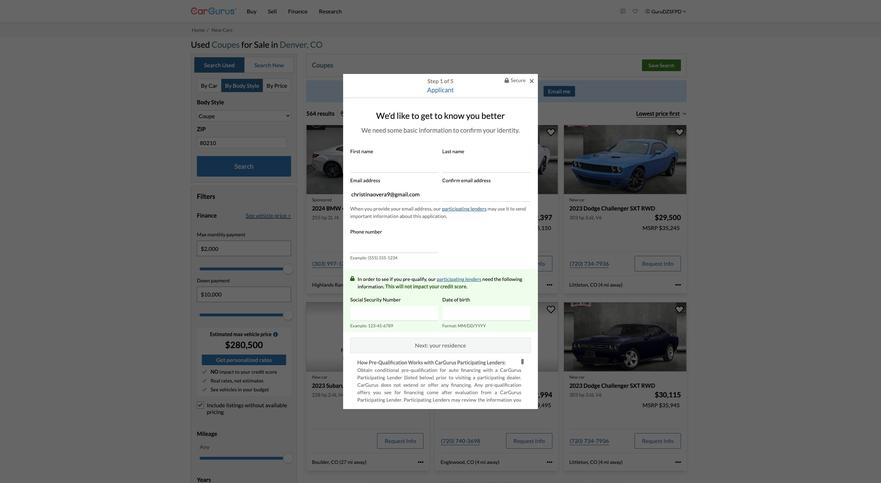 Task type: describe. For each thing, give the bounding box(es) containing it.
1 vertical spatial denver,
[[348, 110, 368, 117]]

Email address email field
[[351, 187, 438, 202]]

to left all
[[433, 434, 437, 440]]

2 vertical spatial a
[[495, 389, 497, 395]]

confirm
[[442, 178, 460, 184]]

date of birth
[[442, 297, 470, 303]]

for left sale
[[241, 39, 252, 49]]

like
[[397, 111, 410, 121]]

of left birth
[[454, 297, 458, 303]]

remember, your pre-qualification can only be used for the purchase of one, personal use vehicle. the offer summary will include an estimate of the financing terms (including down payment) you could qualify for when you apply for financing at the dealer. these estimates may not include tax, title, license, and other fees charged by the dealer. when you are ready to fin
[[357, 449, 521, 483]]

$29,994
[[526, 391, 552, 399]]

your down in order to see if you pre-qualify, our participating lenders
[[429, 284, 439, 290]]

v6 for $30,115
[[596, 392, 602, 398]]

new inside tab
[[272, 62, 284, 68]]

away) for $29,994
[[487, 459, 499, 465]]

(303) 997-1343
[[312, 260, 352, 267]]

$35,245
[[659, 224, 680, 231]]

your down whether
[[404, 419, 414, 425]]

1234
[[388, 255, 398, 261]]

may down after
[[451, 397, 460, 403]]

get
[[216, 357, 225, 363]]

participating down offers
[[357, 397, 385, 403]]

participating up whether
[[404, 397, 431, 403]]

1 horizontal spatial coupes
[[312, 61, 333, 69]]

1 vertical spatial $29,615
[[402, 402, 423, 409]]

for right request
[[503, 427, 510, 433]]

0 horizontal spatial price
[[260, 331, 272, 337]]

$35,945
[[659, 402, 680, 409]]

tab list containing by car
[[197, 79, 291, 93]]

$29,397
[[526, 213, 552, 222]]

228 for $29,994
[[441, 392, 449, 398]]

0 vertical spatial or
[[421, 382, 425, 388]]

$35,150
[[530, 224, 551, 231]]

to right get
[[435, 111, 442, 121]]

cargurus down the lenders:
[[500, 367, 521, 373]]

0 horizontal spatial dealer.
[[413, 471, 428, 477]]

1 horizontal spatial impact
[[413, 284, 428, 290]]

to inside remember, your pre-qualification can only be used for the purchase of one, personal use vehicle. the offer summary will include an estimate of the financing terms (including down payment) you could qualify for when you apply for financing at the dealer. these estimates may not include tax, title, license, and other fees charged by the dealer. when you are ready to fin
[[500, 479, 504, 483]]

participating lenders link for in order to see if you pre-qualify, our
[[437, 275, 481, 283]]

participating up "visiting"
[[457, 360, 486, 366]]

$30,115
[[655, 391, 681, 399]]

1 vertical spatial any
[[200, 444, 210, 451]]

0 vertical spatial estimates
[[242, 378, 264, 384]]

request info button for b5 blue pearlcoat 2023 dodge challenger sxt rwd coupe rear-wheel drive 8-speed automatic image
[[635, 256, 681, 272]]

phone
[[350, 229, 364, 235]]

qualification down summaries
[[357, 434, 384, 440]]

information inside the may use it to send important information about this application.
[[373, 213, 399, 219]]

for left 'these'
[[501, 88, 507, 94]]

1 horizontal spatial credit
[[440, 284, 453, 290]]

financing.
[[451, 382, 472, 388]]

1 horizontal spatial offer
[[428, 382, 439, 388]]

request info for white 2024 bmw 4 series 430i xdrive coupe awd coupe all-wheel drive automatic image
[[385, 260, 416, 267]]

be up summaries
[[367, 419, 373, 425]]

gr86
[[473, 382, 488, 389]]

example: for social
[[350, 323, 367, 328]]

by car
[[201, 82, 218, 89]]

vehicles inside how pre-qualification works with cargurus participating lenders: obtain conditional pre-qualification for auto financing with a cargurus participating lender (listed below) prior to visiting a participating dealer. cargurus does not extend or offer any financing. any pre-qualification offers you see for financing come after evaluation from a cargurus participating lender. participating lenders may review the information you provide to determine whether you pre-qualify with no impact to your credit score. if you pre-qualify with one or more of our participating lenders, you will be able to see your estimated monthly payments, aprs and offer summaries for vehicles you may be considering. your request for pre- qualification may not be submitted to all participating lenders.
[[392, 427, 410, 433]]

1 vertical spatial or
[[431, 412, 436, 418]]

and inside how pre-qualification works with cargurus participating lenders: obtain conditional pre-qualification for auto financing with a cargurus participating lender (listed below) prior to visiting a participating dealer. cargurus does not extend or offer any financing. any pre-qualification offers you see for financing come after evaluation from a cargurus participating lender. participating lenders may review the information you provide to determine whether you pre-qualify with no impact to your credit score. if you pre-qualify with one or more of our participating lenders, you will be able to see your estimated monthly payments, aprs and offer summaries for vehicles you may be considering. your request for pre- qualification may not be submitted to all participating lenders.
[[500, 419, 508, 425]]

home
[[192, 27, 205, 33]]

303 hp 3.6l v6 for $29,500
[[569, 215, 602, 221]]

Confirm email address email field
[[443, 187, 530, 202]]

your inside 'button'
[[430, 342, 441, 349]]

body inside tab
[[233, 82, 246, 89]]

not left submitted
[[395, 434, 402, 440]]

our inside how pre-qualification works with cargurus participating lenders: obtain conditional pre-qualification for auto financing with a cargurus participating lender (listed below) prior to visiting a participating dealer. cargurus does not extend or offer any financing. any pre-qualification offers you see for financing come after evaluation from a cargurus participating lender. participating lenders may review the information you provide to determine whether you pre-qualify with no impact to your credit score. if you pre-qualify with one or more of our participating lenders, you will be able to see your estimated monthly payments, aprs and offer summaries for vehicles you may be considering. your request for pre- qualification may not be submitted to all participating lenders.
[[456, 412, 463, 418]]

be left submitted
[[403, 434, 409, 440]]

by for by car
[[201, 82, 207, 89]]

and inside remember, your pre-qualification can only be used for the purchase of one, personal use vehicle. the offer summary will include an estimate of the financing terms (including down payment) you could qualify for when you apply for financing at the dealer. these estimates may not include tax, title, license, and other fees charged by the dealer. when you are ready to fin
[[374, 479, 382, 483]]

financing up "visiting"
[[461, 367, 481, 373]]

this will not impact your credit score.
[[385, 284, 468, 290]]

provide inside how pre-qualification works with cargurus participating lenders: obtain conditional pre-qualification for auto financing with a cargurus participating lender (listed below) prior to visiting a participating dealer. cargurus does not extend or offer any financing. any pre-qualification offers you see for financing come after evaluation from a cargurus participating lender. participating lenders may review the information you provide to determine whether you pre-qualify with no impact to your credit score. if you pre-qualify with one or more of our participating lenders, you will be able to see your estimated monthly payments, aprs and offer summaries for vehicles you may be considering. your request for pre- qualification may not be submitted to all participating lenders.
[[357, 404, 374, 410]]

0 vertical spatial coupes
[[212, 39, 240, 49]]

0 vertical spatial a
[[495, 367, 498, 373]]

subaru
[[326, 382, 344, 389]]

i4
[[334, 215, 339, 221]]

any
[[441, 382, 449, 388]]

pre-
[[369, 360, 378, 366]]

rwd for $30,115
[[641, 382, 655, 389]]

0 vertical spatial lenders
[[470, 206, 487, 212]]

ellipsis h image for $29,397
[[547, 282, 552, 288]]

(720) 740-3698 button
[[441, 433, 481, 449]]

we'd like to get to know you better dialog
[[0, 0, 881, 483]]

not down qualify,
[[404, 284, 412, 290]]

to right order
[[376, 276, 381, 282]]

financing up other
[[378, 471, 398, 477]]

format:
[[442, 323, 457, 328]]

need inside need the following information.
[[482, 276, 493, 282]]

ellipsis h image for $29,500
[[675, 282, 681, 288]]

new car 2023 dodge challenger sxt rwd for $29,397
[[441, 197, 527, 212]]

new car 2023 dodge challenger sxt rwd for $29,500
[[569, 197, 655, 212]]

max
[[233, 331, 243, 337]]

review
[[462, 397, 476, 403]]

title,
[[511, 471, 521, 477]]

for down "able"
[[383, 427, 390, 433]]

see vehicle price > link
[[246, 212, 291, 220]]

to down know
[[453, 126, 459, 134]]

0 vertical spatial see
[[382, 276, 389, 282]]

555-
[[379, 255, 388, 261]]

know
[[444, 111, 464, 121]]

msrp for $29,615
[[385, 402, 401, 409]]

/
[[207, 27, 209, 33]]

2 vertical spatial see
[[394, 419, 401, 425]]

the down these
[[431, 479, 438, 483]]

new for $30,115
[[569, 375, 578, 380]]

to left get
[[411, 111, 419, 121]]

new car 2023 toyota gr86 rwd
[[441, 375, 503, 389]]

255 hp 2l i4
[[312, 215, 339, 221]]

$280,500
[[225, 340, 263, 350]]

max monthly payment
[[197, 232, 245, 238]]

credit inside how pre-qualification works with cargurus participating lenders: obtain conditional pre-qualification for auto financing with a cargurus participating lender (listed below) prior to visiting a participating dealer. cargurus does not extend or offer any financing. any pre-qualification offers you see for financing come after evaluation from a cargurus participating lender. participating lenders may review the information you provide to determine whether you pre-qualify with no impact to your credit score. if you pre-qualify with one or more of our participating lenders, you will be able to see your estimated monthly payments, aprs and offer summaries for vehicles you may be considering. your request for pre- qualification may not be submitted to all participating lenders.
[[508, 404, 521, 410]]

your left "budget"
[[243, 387, 253, 393]]

next:
[[415, 342, 428, 349]]

rwd for $29,615
[[382, 382, 395, 389]]

0 vertical spatial email
[[461, 178, 473, 184]]

for down 'estimate' at the bottom
[[492, 464, 498, 470]]

with right works
[[424, 360, 434, 366]]

search new tab
[[245, 57, 294, 73]]

msrp for $30,115
[[643, 402, 658, 409]]

white 2024 bmw 4 series 430i xdrive coupe awd coupe all-wheel drive automatic image
[[306, 125, 429, 194]]

participating up payments,
[[464, 412, 492, 418]]

not down lender
[[394, 382, 401, 388]]

personalized
[[226, 357, 258, 363]]

2023 for $30,115
[[569, 382, 582, 389]]

of inside how pre-qualification works with cargurus participating lenders: obtain conditional pre-qualification for auto financing with a cargurus participating lender (listed below) prior to visiting a participating dealer. cargurus does not extend or offer any financing. any pre-qualification offers you see for financing come after evaluation from a cargurus participating lender. participating lenders may review the information you provide to determine whether you pre-qualify with no impact to your credit score. if you pre-qualify with one or more of our participating lenders, you will be able to see your estimated monthly payments, aprs and offer summaries for vehicles you may be considering. your request for pre- qualification may not be submitted to all participating lenders.
[[450, 412, 454, 418]]

pre- up one, at the right bottom of the page
[[512, 427, 521, 433]]

could
[[462, 464, 473, 470]]

the up an
[[477, 449, 484, 455]]

score. inside how pre-qualification works with cargurus participating lenders: obtain conditional pre-qualification for auto financing with a cargurus participating lender (listed below) prior to visiting a participating dealer. cargurus does not extend or offer any financing. any pre-qualification offers you see for financing come after evaluation from a cargurus participating lender. participating lenders may review the information you provide to determine whether you pre-qualify with no impact to your credit score. if you pre-qualify with one or more of our participating lenders, you will be able to see your estimated monthly payments, aprs and offer summaries for vehicles you may be considering. your request for pre- qualification may not be submitted to all participating lenders.
[[357, 412, 370, 418]]

1 vertical spatial vehicle
[[244, 331, 259, 337]]

for up lender.
[[395, 389, 401, 395]]

0 vertical spatial need
[[372, 126, 386, 134]]

v6 for $29,500
[[596, 215, 602, 221]]

from
[[481, 389, 491, 395]]

lock image
[[350, 276, 355, 281]]

englewood, co (4 mi away)
[[441, 459, 499, 465]]

home link
[[192, 27, 205, 33]]

0 vertical spatial information
[[419, 126, 452, 134]]

new car 2023 dodge challenger sxt rwd for $30,115
[[569, 375, 655, 389]]

pre- down determine
[[385, 412, 394, 418]]

2.4l for $29,615
[[328, 392, 337, 398]]

734- for $29,500
[[584, 260, 596, 267]]

away) for $29,615
[[354, 459, 367, 465]]

sale
[[254, 39, 269, 49]]

any inside how pre-qualification works with cargurus participating lenders: obtain conditional pre-qualification for auto financing with a cargurus participating lender (listed below) prior to visiting a participating dealer. cargurus does not extend or offer any financing. any pre-qualification offers you see for financing come after evaluation from a cargurus participating lender. participating lenders may review the information you provide to determine whether you pre-qualify with no impact to your credit score. if you pre-qualify with one or more of our participating lenders, you will be able to see your estimated monthly payments, aprs and offer summaries for vehicles you may be considering. your request for pre- qualification may not be submitted to all participating lenders.
[[474, 382, 483, 388]]

not up the see vehicles in your budget on the bottom left of the page
[[234, 378, 242, 384]]

0 vertical spatial participating
[[442, 206, 470, 212]]

h4 for $29,994
[[467, 392, 474, 398]]

pre- inside remember, your pre-qualification can only be used for the purchase of one, personal use vehicle. the offer summary will include an estimate of the financing terms (including down payment) you could qualify for when you apply for financing at the dealer. these estimates may not include tax, title, license, and other fees charged by the dealer. when you are ready to fin
[[394, 449, 403, 455]]

Date of birth password field
[[443, 306, 530, 321]]

1 vertical spatial include
[[485, 471, 501, 477]]

car
[[208, 82, 218, 89]]

with down the lenders:
[[483, 367, 493, 373]]

303 for $29,397
[[441, 215, 449, 221]]

1 vertical spatial our
[[428, 276, 436, 282]]

1 vertical spatial a
[[473, 375, 475, 381]]

by body style
[[225, 82, 259, 89]]

financing down extend
[[404, 389, 424, 395]]

1 vertical spatial participating
[[437, 276, 464, 282]]

(720) 734-7936 button for $29,500
[[569, 256, 609, 272]]

228 hp 2.4l h4 for $29,994
[[441, 392, 474, 398]]

1 vertical spatial payment
[[211, 278, 230, 284]]

1 horizontal spatial dealer.
[[440, 479, 454, 483]]

request info button for destroyer gray clearcoat 2023 dodge challenger sxt rwd coupe rear-wheel drive 8-speed automatic image
[[635, 433, 681, 449]]

may inside the may use it to send important information about this application.
[[488, 206, 497, 212]]

can
[[432, 449, 439, 455]]

next: your residence button
[[350, 338, 531, 353]]

Max monthly payment text field
[[197, 241, 291, 256]]

(555)
[[368, 255, 378, 261]]

new car 2023 subaru brz premium rwd
[[312, 375, 395, 389]]

car for $29,615
[[321, 375, 327, 380]]

home / new cars
[[192, 27, 233, 33]]

0 horizontal spatial used
[[191, 39, 210, 49]]

littleton, for $30,115
[[569, 459, 589, 465]]

for up "prior"
[[440, 367, 446, 373]]

security
[[364, 297, 382, 303]]

by price tab
[[263, 79, 291, 92]]

results.
[[522, 88, 538, 94]]

0 horizontal spatial when
[[350, 206, 363, 212]]

are
[[478, 479, 485, 483]]

with down whether
[[411, 412, 420, 418]]

results
[[317, 110, 335, 117]]

to right "able"
[[387, 419, 392, 425]]

sponsored
[[312, 197, 332, 202]]

basic
[[403, 126, 418, 134]]

about
[[400, 213, 412, 219]]

(4 for $29,397
[[470, 282, 474, 288]]

0 vertical spatial listings
[[484, 88, 500, 94]]

dealer. inside how pre-qualification works with cargurus participating lenders: obtain conditional pre-qualification for auto financing with a cargurus participating lender (listed below) prior to visiting a participating dealer. cargurus does not extend or offer any financing. any pre-qualification offers you see for financing come after evaluation from a cargurus participating lender. participating lenders may review the information you provide to determine whether you pre-qualify with no impact to your credit score. if you pre-qualify with one or more of our participating lenders, you will be able to see your estimated monthly payments, aprs and offer summaries for vehicles you may be considering. your request for pre- qualification may not be submitted to all participating lenders.
[[507, 375, 521, 381]]

lenders:
[[487, 360, 506, 366]]

come
[[427, 389, 439, 395]]

email address
[[350, 178, 380, 184]]

when you provide your email address, our participating lenders
[[350, 206, 487, 212]]

away) for $29,500
[[610, 282, 623, 288]]

ellipsis h image for $29,615
[[418, 460, 424, 465]]

able
[[375, 419, 384, 425]]

2023 for $29,397
[[441, 205, 454, 212]]

hp for $29,500
[[579, 215, 584, 221]]

cargurus up offers
[[357, 382, 379, 388]]

available
[[265, 402, 287, 409]]

h4 for $29,615
[[338, 392, 345, 398]]

after
[[442, 389, 452, 395]]

mi for $29,615
[[348, 459, 353, 465]]

your down get personalized rates button
[[241, 369, 251, 375]]

1 vertical spatial offer
[[511, 419, 521, 425]]

purchase
[[485, 449, 505, 455]]

see for see vehicle price >
[[246, 212, 255, 219]]

brz
[[345, 382, 356, 389]]

to down the auto
[[449, 375, 453, 381]]

save search button
[[642, 60, 681, 71]]

303 hp 3.6l v6 for $29,397
[[441, 215, 473, 221]]

some
[[387, 126, 402, 134]]

pre- right if
[[403, 276, 412, 282]]

1 vertical spatial lenders
[[465, 276, 481, 282]]

down
[[416, 464, 428, 470]]

for right used
[[469, 449, 476, 455]]

aprs
[[486, 419, 498, 425]]

your up the lenders,
[[497, 404, 507, 410]]

name for first name
[[361, 149, 373, 155]]

to up real rates, not estimates
[[235, 369, 240, 375]]

pre- down lenders at bottom
[[433, 404, 442, 410]]

your inside remember, your pre-qualification can only be used for the purchase of one, personal use vehicle. the offer summary will include an estimate of the financing terms (including down payment) you could qualify for when you apply for financing at the dealer. these estimates may not include tax, title, license, and other fees charged by the dealer. when you are ready to fin
[[383, 449, 393, 455]]

get
[[421, 111, 433, 121]]

0 horizontal spatial in
[[238, 387, 242, 393]]

$29,615 msrp $29,615
[[385, 391, 424, 409]]

your up about
[[391, 206, 401, 212]]

request info for b5 blue pearlcoat 2023 dodge challenger sxt rwd coupe rear-wheel drive 8-speed automatic image
[[642, 260, 674, 267]]

mi for $29,994
[[480, 459, 486, 465]]

b5 blue pearlcoat 2023 dodge challenger sxt rwd coupe rear-wheel drive 8-speed automatic image
[[564, 125, 687, 194]]

0 horizontal spatial denver,
[[280, 39, 308, 49]]

littleton, co (4 mi away) for $29,500
[[569, 282, 623, 288]]

name for last name
[[452, 149, 464, 155]]

3698
[[467, 438, 480, 444]]

2 address from the left
[[474, 178, 491, 184]]

request info button for vehicle photo unavailable corresponding to $29,994
[[506, 433, 552, 449]]

to up the lenders,
[[492, 404, 496, 410]]

3.6l for $29,500
[[585, 215, 595, 221]]

cargurus logo homepage link link
[[191, 1, 237, 21]]

include
[[207, 402, 225, 409]]

qualification inside remember, your pre-qualification can only be used for the purchase of one, personal use vehicle. the offer summary will include an estimate of the financing terms (including down payment) you could qualify for when you apply for financing at the dealer. these estimates may not include tax, title, license, and other fees charged by the dealer. when you are ready to fin
[[403, 449, 430, 455]]

the right the at
[[405, 471, 412, 477]]

premium
[[357, 382, 380, 389]]

new for $29,994
[[441, 375, 449, 380]]

0 horizontal spatial email
[[402, 206, 414, 212]]

denver, co
[[348, 110, 377, 117]]

0 vertical spatial score.
[[454, 284, 468, 290]]

no
[[469, 404, 474, 410]]

search for search used
[[204, 62, 221, 68]]

7936 for $30,115
[[596, 438, 609, 444]]

use inside remember, your pre-qualification can only be used for the purchase of one, personal use vehicle. the offer summary will include an estimate of the financing terms (including down payment) you could qualify for when you apply for financing at the dealer. these estimates may not include tax, title, license, and other fees charged by the dealer. when you are ready to fin
[[378, 456, 386, 462]]

down
[[197, 278, 210, 284]]

close financing wizard image
[[530, 78, 534, 84]]

2023 for $29,500
[[569, 205, 582, 212]]

white knuckle clearcoat 2023 dodge challenger sxt rwd coupe rear-wheel drive 8-speed automatic image
[[435, 125, 558, 194]]

participating inside how pre-qualification works with cargurus participating lenders: obtain conditional pre-qualification for auto financing with a cargurus participating lender (listed below) prior to visiting a participating dealer. cargurus does not extend or offer any financing. any pre-qualification offers you see for financing come after evaluation from a cargurus participating lender. participating lenders may review the information you provide to determine whether you pre-qualify with no impact to your credit score. if you pre-qualify with one or more of our participating lenders, you will be able to see your estimated monthly payments, aprs and offer summaries for vehicles you may be considering. your request for pre- qualification may not be submitted to all participating lenders.
[[477, 375, 505, 381]]

get personalized rates button
[[202, 355, 286, 365]]

new for $29,500
[[569, 197, 578, 202]]

45-
[[377, 323, 383, 328]]

ellipsis h image for $30,115
[[675, 460, 681, 465]]

series
[[347, 205, 362, 212]]

the down one, at the right bottom of the page
[[514, 456, 521, 462]]

of up when
[[508, 456, 512, 462]]

filters
[[197, 193, 215, 200]]

(720) 734-7936 for $29,500
[[570, 260, 609, 267]]

search right save
[[660, 62, 674, 68]]

social
[[350, 297, 363, 303]]

car for $29,397
[[450, 197, 456, 202]]

important
[[350, 213, 372, 219]]

information inside how pre-qualification works with cargurus participating lenders: obtain conditional pre-qualification for auto financing with a cargurus participating lender (listed below) prior to visiting a participating dealer. cargurus does not extend or offer any financing. any pre-qualification offers you see for financing come after evaluation from a cargurus participating lender. participating lenders may review the information you provide to determine whether you pre-qualify with no impact to your credit score. if you pre-qualify with one or more of our participating lenders, you will be able to see your estimated monthly payments, aprs and offer summaries for vehicles you may be considering. your request for pre- qualification may not be submitted to all participating lenders.
[[486, 397, 512, 403]]

0 vertical spatial payment
[[226, 232, 245, 238]]

1 vertical spatial see
[[384, 389, 392, 395]]

1 horizontal spatial and
[[465, 88, 473, 94]]

may inside remember, your pre-qualification can only be used for the purchase of one, personal use vehicle. the offer summary will include an estimate of the financing terms (including down payment) you could qualify for when you apply for financing at the dealer. these estimates may not include tax, title, license, and other fees charged by the dealer. when you are ready to fin
[[466, 471, 475, 477]]

0 vertical spatial $29,615
[[397, 391, 424, 399]]

(720) 734-7936 button for $30,115
[[569, 433, 609, 449]]

dodge for $29,397
[[455, 205, 472, 212]]

qualification up the below)
[[411, 367, 437, 373]]

price for vehicle
[[274, 212, 287, 219]]

1 vertical spatial impact
[[219, 369, 234, 375]]

we
[[361, 126, 371, 134]]

financing down personal
[[357, 464, 377, 470]]



Task type: vqa. For each thing, say whether or not it's contained in the screenshot.


Task type: locate. For each thing, give the bounding box(es) containing it.
request info button
[[377, 256, 424, 272], [506, 256, 552, 272], [635, 256, 681, 272], [377, 433, 424, 449], [506, 433, 552, 449], [635, 433, 681, 449]]

1 check image from the top
[[202, 370, 207, 375]]

0 horizontal spatial see
[[211, 387, 218, 393]]

estimates inside remember, your pre-qualification can only be used for the purchase of one, personal use vehicle. the offer summary will include an estimate of the financing terms (including down payment) you could qualify for when you apply for financing at the dealer. these estimates may not include tax, title, license, and other fees charged by the dealer. when you are ready to fin
[[444, 471, 465, 477]]

cargurus up the lenders,
[[500, 389, 521, 395]]

tab list containing search used
[[194, 57, 294, 73]]

car for $29,500
[[579, 197, 585, 202]]

hp for $30,115
[[579, 392, 584, 398]]

see down determine
[[394, 419, 401, 425]]

participating lenders link up date of birth
[[437, 275, 481, 283]]

2 name from the left
[[452, 149, 464, 155]]

2 horizontal spatial impact
[[476, 404, 490, 410]]

address up confirm email address email field
[[474, 178, 491, 184]]

info for b5 blue pearlcoat 2023 dodge challenger sxt rwd coupe rear-wheel drive 8-speed automatic image
[[664, 260, 674, 267]]

your down better
[[483, 126, 496, 134]]

1 horizontal spatial include
[[485, 471, 501, 477]]

2 228 hp 2.4l h4 from the left
[[441, 392, 474, 398]]

not
[[404, 284, 412, 290], [234, 378, 242, 384], [394, 382, 401, 388], [395, 434, 402, 440], [476, 471, 484, 477]]

considering.
[[442, 427, 469, 433]]

be up all
[[434, 427, 440, 433]]

address up the sponsored 2024 bmw 4 series 430i xdrive coupe awd at top
[[363, 178, 380, 184]]

1 horizontal spatial name
[[452, 149, 464, 155]]

(4 for $29,500
[[598, 282, 603, 288]]

v6
[[467, 215, 473, 221], [596, 215, 602, 221], [596, 392, 602, 398]]

co
[[310, 39, 323, 49], [369, 110, 377, 117], [350, 282, 358, 288], [461, 282, 469, 288], [590, 282, 597, 288], [331, 459, 338, 465], [467, 459, 474, 465], [590, 459, 597, 465]]

2 ellipsis h image from the left
[[675, 460, 681, 465]]

cargurus logo homepage link image
[[191, 1, 237, 21]]

other
[[383, 479, 395, 483]]

of left one, at the right bottom of the page
[[506, 449, 511, 455]]

0 horizontal spatial by
[[201, 82, 207, 89]]

1 vertical spatial when
[[455, 479, 468, 483]]

First name text field
[[351, 158, 438, 173]]

when inside remember, your pre-qualification can only be used for the purchase of one, personal use vehicle. the offer summary will include an estimate of the financing terms (including down payment) you could qualify for when you apply for financing at the dealer. these estimates may not include tax, title, license, and other fees charged by the dealer. when you are ready to fin
[[455, 479, 468, 483]]

h4 down subaru
[[338, 392, 345, 398]]

search for search
[[234, 163, 254, 170]]

2 vertical spatial information
[[486, 397, 512, 403]]

1 vertical spatial used
[[222, 62, 235, 68]]

email for email address
[[350, 178, 362, 184]]

include up could
[[461, 456, 477, 462]]

check image left no in the bottom of the page
[[202, 370, 207, 375]]

and down the lenders,
[[500, 419, 508, 425]]

estimate
[[487, 456, 505, 462]]

for right apply
[[370, 471, 377, 477]]

in order to see if you pre-qualify, our participating lenders
[[358, 276, 481, 282]]

1 horizontal spatial email
[[461, 178, 473, 184]]

0 vertical spatial include
[[461, 456, 477, 462]]

0 horizontal spatial monthly
[[207, 232, 225, 238]]

734-
[[584, 260, 596, 267], [584, 438, 596, 444]]

summaries
[[357, 427, 381, 433]]

0 horizontal spatial 228
[[312, 392, 321, 398]]

car for $29,994
[[450, 375, 456, 380]]

0 horizontal spatial style
[[211, 99, 224, 106]]

without
[[245, 402, 264, 409]]

may down estimated
[[423, 427, 432, 433]]

new inside new car 2023 toyota gr86 rwd
[[441, 375, 449, 380]]

payment right 'down'
[[211, 278, 230, 284]]

map marker alt image
[[341, 111, 345, 117]]

email down step
[[418, 88, 430, 94]]

0 vertical spatial 734-
[[584, 260, 596, 267]]

check image
[[202, 387, 207, 392]]

2 vertical spatial impact
[[476, 404, 490, 410]]

qualification down the lenders:
[[494, 382, 521, 388]]

(4 for $29,994
[[475, 459, 479, 465]]

1 vertical spatial will
[[357, 419, 365, 425]]

add a car review image
[[621, 9, 625, 14]]

$29,994 msrp $29,495
[[514, 391, 552, 409]]

qualify
[[442, 404, 457, 410], [394, 412, 409, 418], [475, 464, 490, 470]]

2 horizontal spatial price
[[439, 88, 450, 94]]

msrp inside $29,615 msrp $29,615
[[385, 402, 401, 409]]

or right one
[[431, 412, 436, 418]]

challenger for $30,115
[[601, 382, 629, 389]]

birth
[[459, 297, 470, 303]]

offer inside remember, your pre-qualification can only be used for the purchase of one, personal use vehicle. the offer summary will include an estimate of the financing terms (including down payment) you could qualify for when you apply for financing at the dealer. these estimates may not include tax, title, license, and other fees charged by the dealer. when you are ready to fin
[[417, 456, 427, 462]]

information down the from
[[486, 397, 512, 403]]

1 horizontal spatial qualify
[[442, 404, 457, 410]]

1 vertical spatial 734-
[[584, 438, 596, 444]]

phone number
[[350, 229, 382, 235]]

1 horizontal spatial ellipsis h image
[[675, 460, 681, 465]]

email for email me price drops and new listings for these results.
[[418, 88, 430, 94]]

impact inside how pre-qualification works with cargurus participating lenders: obtain conditional pre-qualification for auto financing with a cargurus participating lender (listed below) prior to visiting a participating dealer. cargurus does not extend or offer any financing. any pre-qualification offers you see for financing come after evaluation from a cargurus participating lender. participating lenders may review the information you provide to determine whether you pre-qualify with no impact to your credit score. if you pre-qualify with one or more of our participating lenders, you will be able to see your estimated monthly payments, aprs and offer summaries for vehicles you may be considering. your request for pre- qualification may not be submitted to all participating lenders.
[[476, 404, 490, 410]]

will inside remember, your pre-qualification can only be used for the purchase of one, personal use vehicle. the offer summary will include an estimate of the financing terms (including down payment) you could qualify for when you apply for financing at the dealer. these estimates may not include tax, title, license, and other fees charged by the dealer. when you are ready to fin
[[452, 456, 459, 462]]

rwd right it
[[513, 205, 527, 212]]

littleton, co (4 mi away) for $30,115
[[569, 459, 623, 465]]

real
[[211, 378, 220, 384]]

request info
[[385, 260, 416, 267], [513, 260, 545, 267], [642, 260, 674, 267], [385, 438, 416, 444], [513, 438, 545, 444], [642, 438, 674, 444]]

credit left the score
[[251, 369, 264, 375]]

the left following at the right
[[494, 276, 501, 282]]

1 horizontal spatial or
[[431, 412, 436, 418]]

qualification up the
[[403, 449, 430, 455]]

saved cars image
[[633, 9, 638, 14]]

be inside remember, your pre-qualification can only be used for the purchase of one, personal use vehicle. the offer summary will include an estimate of the financing terms (including down payment) you could qualify for when you apply for financing at the dealer. these estimates may not include tax, title, license, and other fees charged by the dealer. when you are ready to fin
[[451, 449, 456, 455]]

2023 for $29,994
[[441, 382, 454, 389]]

1 horizontal spatial style
[[247, 82, 259, 89]]

search inside tab
[[254, 62, 271, 68]]

dodge for $29,500
[[584, 205, 600, 212]]

1 horizontal spatial any
[[474, 382, 483, 388]]

search button
[[197, 156, 291, 177]]

1 by from the left
[[201, 82, 207, 89]]

used inside search used tab
[[222, 62, 235, 68]]

menu
[[617, 1, 690, 21]]

2 228 from the left
[[441, 392, 449, 398]]

of right "more"
[[450, 412, 454, 418]]

3 by from the left
[[267, 82, 273, 89]]

2 (720) 734-7936 button from the top
[[569, 433, 609, 449]]

me for email me
[[563, 88, 570, 95]]

body
[[233, 82, 246, 89], [197, 99, 210, 106]]

ellipsis h image for $29,994
[[547, 460, 552, 465]]

email inside 'we'd like to get to know you better' dialog
[[350, 178, 362, 184]]

Social Security Number password field
[[351, 306, 438, 321]]

in right sale
[[271, 39, 278, 49]]

participating
[[442, 206, 470, 212], [437, 276, 464, 282], [477, 375, 505, 381]]

address
[[363, 178, 380, 184], [474, 178, 491, 184]]

application.
[[422, 213, 447, 219]]

prior
[[436, 375, 447, 381]]

provide up if
[[357, 404, 374, 410]]

1 vertical spatial monthly
[[441, 419, 459, 425]]

vehicle photo unavailable image for $29,615
[[306, 303, 429, 372]]

2 vertical spatial price
[[260, 331, 272, 337]]

estimates up "budget"
[[242, 378, 264, 384]]

of right 1
[[444, 78, 449, 84]]

me inside button
[[563, 88, 570, 95]]

(720) inside button
[[441, 438, 454, 444]]

1 horizontal spatial 2.4l
[[457, 392, 466, 398]]

your right next:
[[430, 342, 441, 349]]

participating lenders link for when you provide your email address, our
[[442, 205, 487, 212]]

and left other
[[374, 479, 382, 483]]

email
[[461, 178, 473, 184], [402, 206, 414, 212]]

0 horizontal spatial 2.4l
[[328, 392, 337, 398]]

by inside tab
[[225, 82, 232, 89]]

1 vertical spatial check image
[[202, 378, 207, 383]]

2 (720) 734-7936 from the top
[[570, 438, 609, 444]]

hp for $29,397
[[450, 215, 456, 221]]

score.
[[454, 284, 468, 290], [357, 412, 370, 418]]

challenger for $29,500
[[601, 205, 629, 212]]

1 horizontal spatial use
[[498, 206, 505, 212]]

qualify down determine
[[394, 412, 409, 418]]

example: left (555)
[[350, 255, 367, 261]]

2 horizontal spatial qualify
[[475, 464, 490, 470]]

impact
[[413, 284, 428, 290], [219, 369, 234, 375], [476, 404, 490, 410]]

0 horizontal spatial address
[[363, 178, 380, 184]]

pre- up the vehicle. at the left bottom of page
[[394, 449, 403, 455]]

example: for phone
[[350, 255, 367, 261]]

2 vertical spatial qualify
[[475, 464, 490, 470]]

qualification
[[378, 360, 407, 366]]

information down we'd like to get to know you better
[[419, 126, 452, 134]]

(720) for $29,994
[[441, 438, 454, 444]]

of inside step 1 of 5 applicant
[[444, 78, 449, 84]]

request
[[385, 260, 405, 267], [513, 260, 534, 267], [642, 260, 662, 267], [385, 438, 405, 444], [513, 438, 534, 444], [642, 438, 662, 444]]

example: left 123-
[[350, 323, 367, 328]]

lenders,
[[494, 412, 512, 418]]

by body style tab
[[221, 79, 263, 92]]

by inside tab
[[267, 82, 273, 89]]

2 vertical spatial dealer.
[[440, 479, 454, 483]]

(4
[[470, 282, 474, 288], [598, 282, 603, 288], [475, 459, 479, 465], [598, 459, 603, 465]]

tax,
[[502, 471, 510, 477]]

email me price drops and new listings for these results.
[[418, 88, 538, 94]]

1 horizontal spatial see
[[246, 212, 255, 219]]

0 horizontal spatial qualify
[[394, 412, 409, 418]]

1 ellipsis h image from the left
[[418, 460, 424, 465]]

1 address from the left
[[363, 178, 380, 184]]

2 check image from the top
[[202, 378, 207, 383]]

car inside new car 2023 toyota gr86 rwd
[[450, 375, 456, 380]]

when up important
[[350, 206, 363, 212]]

listings down the see vehicles in your budget on the bottom left of the page
[[226, 402, 244, 409]]

2 7936 from the top
[[596, 438, 609, 444]]

will inside how pre-qualification works with cargurus participating lenders: obtain conditional pre-qualification for auto financing with a cargurus participating lender (listed below) prior to visiting a participating dealer. cargurus does not extend or offer any financing. any pre-qualification offers you see for financing come after evaluation from a cargurus participating lender. participating lenders may review the information you provide to determine whether you pre-qualify with no impact to your credit score. if you pre-qualify with one or more of our participating lenders, you will be able to see your estimated monthly payments, aprs and offer summaries for vehicles you may be considering. your request for pre- qualification may not be submitted to all participating lenders.
[[357, 419, 365, 425]]

Last name text field
[[443, 158, 530, 173]]

ZIP telephone field
[[197, 137, 287, 148]]

rwd up the from
[[489, 382, 503, 389]]

away) for $29,397
[[481, 282, 494, 288]]

1 vertical spatial participating lenders link
[[437, 275, 481, 283]]

a right the from
[[495, 389, 497, 395]]

228 hp 2.4l h4 for $29,615
[[312, 392, 345, 398]]

to left determine
[[375, 404, 380, 410]]

info for destroyer gray clearcoat 2023 dodge challenger sxt rwd coupe rear-wheel drive 8-speed automatic image
[[664, 438, 674, 444]]

2 vertical spatial will
[[452, 456, 459, 462]]

payment)
[[430, 464, 450, 470]]

may down could
[[466, 471, 475, 477]]

save
[[649, 62, 659, 68]]

(4 for $30,115
[[598, 459, 603, 465]]

lock image
[[505, 78, 509, 83]]

email inside button
[[548, 88, 562, 95]]

impact down in order to see if you pre-qualify, our participating lenders
[[413, 284, 428, 290]]

2 2.4l from the left
[[457, 392, 466, 398]]

hp for $29,994
[[450, 392, 456, 398]]

zip
[[197, 126, 206, 133]]

2 example: from the top
[[350, 323, 367, 328]]

price down 1
[[439, 88, 450, 94]]

0 horizontal spatial h4
[[338, 392, 345, 398]]

2 h4 from the left
[[467, 392, 474, 398]]

(including
[[393, 464, 414, 470]]

564 results
[[306, 110, 335, 117]]

2 horizontal spatial will
[[452, 456, 459, 462]]

price for me
[[439, 88, 450, 94]]

1 7936 from the top
[[596, 260, 609, 267]]

littleton, for $29,397
[[441, 282, 460, 288]]

the inside need the following information.
[[494, 276, 501, 282]]

style inside tab
[[247, 82, 259, 89]]

participating up gr86
[[477, 375, 505, 381]]

by left car
[[201, 82, 207, 89]]

to down tax,
[[500, 479, 504, 483]]

vehicle photo unavailable image
[[306, 303, 429, 372], [435, 303, 558, 372]]

mi for $30,115
[[604, 459, 609, 465]]

2023 for $29,615
[[312, 382, 325, 389]]

0 vertical spatial (720) 734-7936 button
[[569, 256, 609, 272]]

littleton, for $29,500
[[569, 282, 589, 288]]

will right this
[[396, 284, 404, 290]]

0 vertical spatial in
[[271, 39, 278, 49]]

0 vertical spatial and
[[465, 88, 473, 94]]

body right car
[[233, 82, 246, 89]]

1 horizontal spatial 228
[[441, 392, 449, 398]]

hp for $29,615
[[322, 392, 327, 398]]

2 vehicle photo unavailable image from the left
[[435, 303, 558, 372]]

by car tab
[[197, 79, 221, 92]]

payment up max monthly payment text field
[[226, 232, 245, 238]]

search used tab
[[194, 57, 245, 73]]

new for $29,397
[[441, 197, 449, 202]]

highlands
[[312, 282, 334, 288]]

if
[[372, 412, 375, 418]]

1 2.4l from the left
[[328, 392, 337, 398]]

msrp inside $30,115 msrp $35,945
[[643, 402, 658, 409]]

7936
[[596, 260, 609, 267], [596, 438, 609, 444]]

see for see vehicles in your budget
[[211, 387, 218, 393]]

0 horizontal spatial include
[[461, 456, 477, 462]]

0 horizontal spatial 228 hp 2.4l h4
[[312, 392, 345, 398]]

1 h4 from the left
[[338, 392, 345, 398]]

littleton, co (4 mi away) for $29,397
[[441, 282, 494, 288]]

(720) 734-7936 for $30,115
[[570, 438, 609, 444]]

1 horizontal spatial in
[[271, 39, 278, 49]]

step
[[427, 78, 439, 84]]

may up the vehicle. at the left bottom of page
[[385, 434, 394, 440]]

rwd up $30,115 msrp $35,945
[[641, 382, 655, 389]]

0 vertical spatial vehicle
[[256, 212, 273, 219]]

rwd up $29,500 msrp $35,245
[[641, 205, 655, 212]]

(720) 740-3698
[[441, 438, 480, 444]]

1 horizontal spatial monthly
[[441, 419, 459, 425]]

2 by from the left
[[225, 82, 232, 89]]

2023 inside new car 2023 toyota gr86 rwd
[[441, 382, 454, 389]]

see vehicles in your budget
[[211, 387, 269, 393]]

to inside the may use it to send important information about this application.
[[510, 206, 515, 212]]

pre- up (listed
[[402, 367, 411, 373]]

0 horizontal spatial name
[[361, 149, 373, 155]]

1 228 hp 2.4l h4 from the left
[[312, 392, 345, 398]]

303 right $29,397
[[569, 215, 578, 221]]

challenger for $29,397
[[473, 205, 500, 212]]

2 horizontal spatial by
[[267, 82, 273, 89]]

2 horizontal spatial and
[[500, 419, 508, 425]]

information
[[419, 126, 452, 134], [373, 213, 399, 219], [486, 397, 512, 403]]

1 horizontal spatial vehicle photo unavailable image
[[435, 303, 558, 372]]

toyota
[[455, 382, 472, 389]]

remember,
[[357, 449, 382, 455]]

sxt for $29,397
[[501, 205, 512, 212]]

any up the from
[[474, 382, 483, 388]]

1 vehicle photo unavailable image from the left
[[306, 303, 429, 372]]

mi for $29,500
[[604, 282, 609, 288]]

1 horizontal spatial h4
[[467, 392, 474, 398]]

by for by body style
[[225, 82, 232, 89]]

monthly
[[207, 232, 225, 238], [441, 419, 459, 425]]

may use it to send important information about this application.
[[350, 206, 526, 219]]

msrp inside $29,994 msrp $29,495
[[514, 402, 529, 409]]

1 horizontal spatial will
[[396, 284, 404, 290]]

0 vertical spatial price
[[439, 88, 450, 94]]

qualify inside remember, your pre-qualification can only be used for the purchase of one, personal use vehicle. the offer summary will include an estimate of the financing terms (including down payment) you could qualify for when you apply for financing at the dealer. these estimates may not include tax, title, license, and other fees charged by the dealer. when you are ready to fin
[[475, 464, 490, 470]]

used up by body style
[[222, 62, 235, 68]]

used down home link on the top
[[191, 39, 210, 49]]

1 vertical spatial credit
[[251, 369, 264, 375]]

search up car
[[204, 62, 221, 68]]

0 vertical spatial qualify
[[442, 404, 457, 410]]

0 horizontal spatial or
[[421, 382, 425, 388]]

vehicles up submitted
[[392, 427, 410, 433]]

info circle image
[[273, 332, 278, 337]]

see left if
[[382, 276, 389, 282]]

any
[[474, 382, 483, 388], [200, 444, 210, 451]]

ellipsis h image
[[418, 460, 424, 465], [675, 460, 681, 465]]

$29,397 $35,150
[[526, 213, 552, 231]]

participating up premium
[[357, 375, 385, 381]]

email for email me
[[548, 88, 562, 95]]

0 horizontal spatial and
[[374, 479, 382, 483]]

residence
[[442, 342, 466, 349]]

me for email me price drops and new listings for these results.
[[431, 88, 438, 94]]

303 for $29,500
[[569, 215, 578, 221]]

0 vertical spatial style
[[247, 82, 259, 89]]

228 for $29,615
[[312, 392, 321, 398]]

credit up the lenders,
[[508, 404, 521, 410]]

denver, right map marker alt image
[[348, 110, 368, 117]]

0 horizontal spatial body
[[197, 99, 210, 106]]

dealer. up $29,994 msrp $29,495
[[507, 375, 521, 381]]

1 horizontal spatial used
[[222, 62, 235, 68]]

estimated max vehicle price
[[210, 331, 272, 337]]

request info for vehicle photo unavailable corresponding to $29,994
[[513, 438, 545, 444]]

not inside remember, your pre-qualification can only be used for the purchase of one, personal use vehicle. the offer summary will include an estimate of the financing terms (including down payment) you could qualify for when you apply for financing at the dealer. these estimates may not include tax, title, license, and other fees charged by the dealer. when you are ready to fin
[[476, 471, 484, 477]]

need the following information.
[[358, 276, 522, 290]]

by inside tab
[[201, 82, 207, 89]]

real rates, not estimates
[[211, 378, 264, 384]]

Down payment text field
[[197, 287, 291, 302]]

0 vertical spatial participating lenders link
[[442, 205, 487, 212]]

listings inside 'include listings without available pricing'
[[226, 402, 244, 409]]

englewood,
[[441, 459, 466, 465]]

check image
[[202, 370, 207, 375], [202, 378, 207, 383]]

734- for $30,115
[[584, 438, 596, 444]]

rwd inside new car 2023 subaru brz premium rwd
[[382, 382, 395, 389]]

see
[[382, 276, 389, 282], [384, 389, 392, 395], [394, 419, 401, 425]]

1 (720) 734-7936 from the top
[[570, 260, 609, 267]]

lenders.
[[473, 434, 492, 440]]

secure
[[511, 77, 526, 83]]

search for search new
[[254, 62, 271, 68]]

we need some basic information to confirm your identity.
[[361, 126, 520, 134]]

summary
[[429, 456, 450, 462]]

at
[[399, 471, 404, 477]]

2 734- from the top
[[584, 438, 596, 444]]

request info for destroyer gray clearcoat 2023 dodge challenger sxt rwd coupe rear-wheel drive 8-speed automatic image
[[642, 438, 674, 444]]

new inside new car 2023 subaru brz premium rwd
[[312, 375, 321, 380]]

tab list
[[194, 57, 294, 73], [197, 79, 291, 93]]

next: your residence
[[415, 342, 466, 349]]

info for white 2024 bmw 4 series 430i xdrive coupe awd coupe all-wheel drive automatic image
[[406, 260, 416, 267]]

a up gr86
[[473, 375, 475, 381]]

confirm
[[460, 126, 482, 134]]

msrp inside $29,500 msrp $35,245
[[643, 224, 658, 231]]

msrp for $29,994
[[514, 402, 529, 409]]

denver, right sale
[[280, 39, 308, 49]]

use inside the may use it to send important information about this application.
[[498, 206, 505, 212]]

1 vertical spatial style
[[211, 99, 224, 106]]

0 horizontal spatial coupes
[[212, 39, 240, 49]]

of
[[444, 78, 449, 84], [454, 297, 458, 303], [450, 412, 454, 418], [506, 449, 511, 455], [508, 456, 512, 462]]

ellipsis h image
[[418, 282, 424, 288], [547, 282, 552, 288], [675, 282, 681, 288], [547, 460, 552, 465]]

rwd inside new car 2023 toyota gr86 rwd
[[489, 382, 503, 389]]

no impact to your credit score
[[211, 369, 277, 375]]

qualification
[[411, 367, 437, 373], [494, 382, 521, 388], [357, 434, 384, 440], [403, 449, 430, 455]]

(720) for $29,500
[[570, 260, 583, 267]]

confirm email address
[[442, 178, 491, 184]]

sxt for $30,115
[[630, 382, 640, 389]]

search inside tab
[[204, 62, 221, 68]]

1
[[440, 78, 443, 84]]

monthly inside how pre-qualification works with cargurus participating lenders: obtain conditional pre-qualification for auto financing with a cargurus participating lender (listed below) prior to visiting a participating dealer. cargurus does not extend or offer any financing. any pre-qualification offers you see for financing come after evaluation from a cargurus participating lender. participating lenders may review the information you provide to determine whether you pre-qualify with no impact to your credit score. if you pre-qualify with one or more of our participating lenders, you will be able to see your estimated monthly payments, aprs and offer summaries for vehicles you may be considering. your request for pre- qualification may not be submitted to all participating lenders.
[[441, 419, 459, 425]]

menu item
[[642, 1, 690, 21]]

rwd for $29,500
[[641, 205, 655, 212]]

sxt for $29,500
[[630, 205, 640, 212]]

2 horizontal spatial credit
[[508, 404, 521, 410]]

example: 123-45-6789
[[350, 323, 393, 328]]

1 734- from the top
[[584, 260, 596, 267]]

pre- up the from
[[485, 382, 494, 388]]

0 horizontal spatial listings
[[226, 402, 244, 409]]

body down by car tab
[[197, 99, 210, 106]]

0 vertical spatial denver,
[[280, 39, 308, 49]]

with left no
[[458, 404, 468, 410]]

0 vertical spatial vehicles
[[219, 387, 237, 393]]

2023 inside new car 2023 subaru brz premium rwd
[[312, 382, 325, 389]]

1 horizontal spatial estimates
[[444, 471, 465, 477]]

destroyer gray clearcoat 2023 dodge challenger sxt rwd coupe rear-wheel drive 8-speed automatic image
[[564, 303, 687, 372]]

2.4l
[[328, 392, 337, 398], [457, 392, 466, 398]]

303 hp 3.6l v6 for $30,115
[[569, 392, 602, 398]]

menu bar
[[237, 0, 617, 23]]

v6 for $29,397
[[467, 215, 473, 221]]

need right we
[[372, 126, 386, 134]]

303 for $30,115
[[569, 392, 578, 398]]

2 vertical spatial participating
[[477, 375, 505, 381]]

0 horizontal spatial vehicles
[[219, 387, 237, 393]]

msrp left $35,245
[[643, 224, 658, 231]]

offer
[[428, 382, 439, 388], [511, 419, 521, 425], [417, 456, 427, 462]]

1 horizontal spatial listings
[[484, 88, 500, 94]]

car for $30,115
[[579, 375, 585, 380]]

estimated
[[416, 419, 438, 425]]

sxt
[[501, 205, 512, 212], [630, 205, 640, 212], [630, 382, 640, 389]]

cargurus up the auto
[[435, 360, 456, 366]]

use up terms
[[378, 456, 386, 462]]

submitted
[[410, 434, 432, 440]]

3.6l for $30,115
[[585, 392, 595, 398]]

better
[[481, 111, 505, 121]]

tab list up by body style
[[194, 57, 294, 73]]

1 (720) 734-7936 button from the top
[[569, 256, 609, 272]]

mi for $29,397
[[475, 282, 480, 288]]

car inside new car 2023 subaru brz premium rwd
[[321, 375, 327, 380]]

3.6l for $29,397
[[457, 215, 466, 221]]

0 horizontal spatial estimates
[[242, 378, 264, 384]]

1 example: from the top
[[350, 255, 367, 261]]

first name
[[350, 149, 373, 155]]

charged
[[406, 479, 424, 483]]

by for by price
[[267, 82, 273, 89]]

0 vertical spatial our
[[433, 206, 441, 212]]

the inside how pre-qualification works with cargurus participating lenders: obtain conditional pre-qualification for auto financing with a cargurus participating lender (listed below) prior to visiting a participating dealer. cargurus does not extend or offer any financing. any pre-qualification offers you see for financing come after evaluation from a cargurus participating lender. participating lenders may review the information you provide to determine whether you pre-qualify with no impact to your credit score. if you pre-qualify with one or more of our participating lenders, you will be able to see your estimated monthly payments, aprs and offer summaries for vehicles you may be considering. your request for pre- qualification may not be submitted to all participating lenders.
[[478, 397, 485, 403]]

away) for $30,115
[[610, 459, 623, 465]]

style
[[247, 82, 259, 89], [211, 99, 224, 106]]

0 horizontal spatial me
[[431, 88, 438, 94]]

participating lenders link down confirm email address email field
[[442, 205, 487, 212]]

any down mileage
[[200, 444, 210, 451]]

date
[[442, 297, 453, 303]]

body style
[[197, 99, 224, 106]]

in
[[358, 276, 362, 282]]

number
[[365, 229, 382, 235]]

1 vertical spatial (720) 734-7936 button
[[569, 433, 609, 449]]

1 name from the left
[[361, 149, 373, 155]]

1 228 from the left
[[312, 392, 321, 398]]

finance
[[197, 212, 217, 219]]

0 vertical spatial credit
[[440, 284, 453, 290]]

or down the below)
[[421, 382, 425, 388]]

1 vertical spatial price
[[274, 212, 287, 219]]

impact up rates,
[[219, 369, 234, 375]]

monthly up considering.
[[441, 419, 459, 425]]

1 horizontal spatial email
[[418, 88, 430, 94]]

0 vertical spatial provide
[[373, 206, 390, 212]]

1 vertical spatial and
[[500, 419, 508, 425]]

(720) for $30,115
[[570, 438, 583, 444]]

1 horizontal spatial me
[[563, 88, 570, 95]]

2023
[[441, 205, 454, 212], [569, 205, 582, 212], [312, 382, 325, 389], [441, 382, 454, 389], [569, 382, 582, 389]]

our up application. in the top of the page
[[433, 206, 441, 212]]

participating down considering.
[[444, 434, 472, 440]]

0 vertical spatial (720) 734-7936
[[570, 260, 609, 267]]



